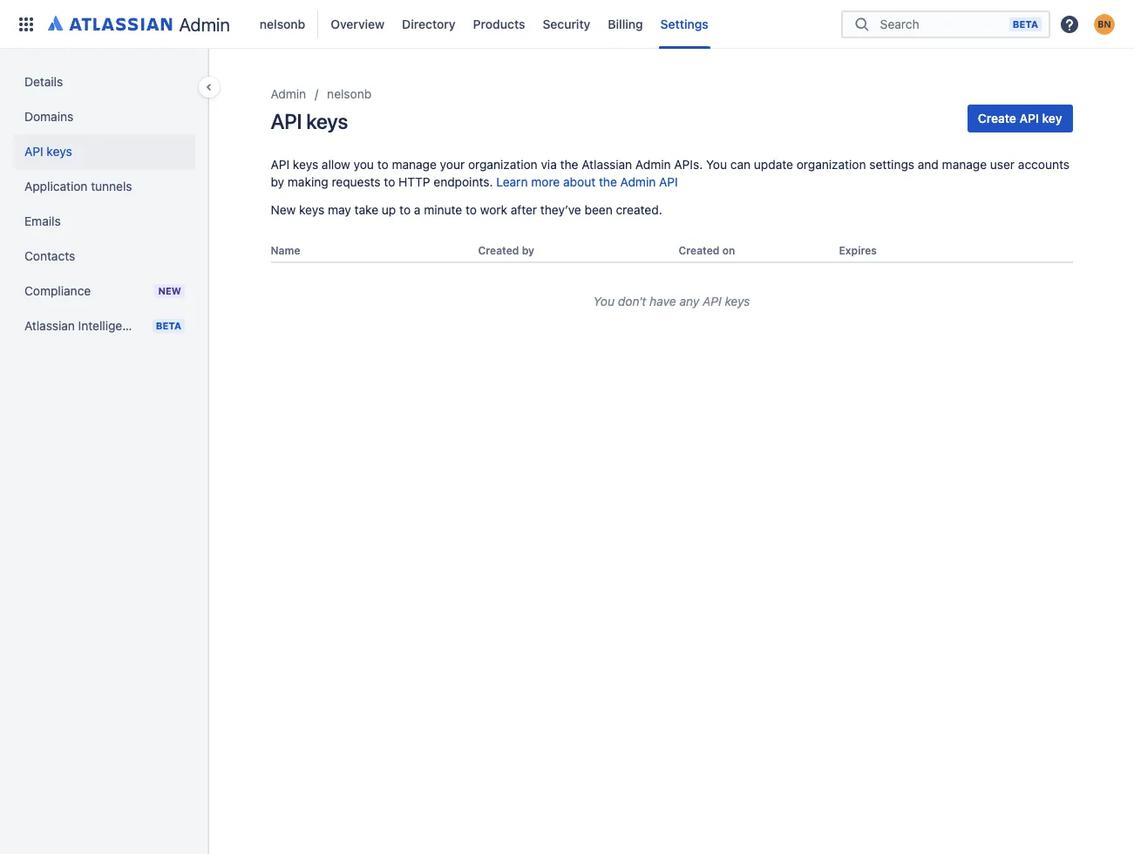 Task type: describe. For each thing, give the bounding box(es) containing it.
help icon image
[[1060, 14, 1081, 34]]

your
[[440, 157, 465, 172]]

settings
[[661, 16, 709, 31]]

overview
[[331, 16, 385, 31]]

create api key
[[978, 111, 1063, 126]]

settings
[[870, 157, 915, 172]]

contacts
[[24, 249, 75, 263]]

1 manage from the left
[[392, 157, 437, 172]]

1 vertical spatial admin link
[[271, 84, 306, 105]]

created by
[[478, 244, 535, 257]]

1 vertical spatial the
[[599, 174, 617, 189]]

more
[[532, 174, 560, 189]]

update
[[754, 157, 794, 172]]

admin inside 'global navigation' element
[[179, 14, 230, 34]]

account image
[[1095, 14, 1116, 34]]

via
[[541, 157, 557, 172]]

api inside button
[[1020, 111, 1040, 126]]

http
[[399, 174, 431, 189]]

a
[[414, 202, 421, 217]]

appswitcher icon image
[[16, 14, 37, 34]]

beta
[[1013, 18, 1039, 29]]

application tunnels
[[24, 179, 132, 194]]

details link
[[14, 65, 195, 99]]

up
[[382, 202, 396, 217]]

to right 'you'
[[377, 157, 389, 172]]

any
[[680, 294, 700, 309]]

directory
[[402, 16, 456, 31]]

billing
[[608, 16, 643, 31]]

endpoints.
[[434, 174, 493, 189]]

you inside api keys allow you to manage your organization via the atlassian admin apis. you can update organization settings and manage user accounts by making requests to http endpoints.
[[707, 157, 728, 172]]

keys up allow
[[306, 109, 348, 133]]

you don't have any api keys
[[594, 294, 750, 309]]

admin inside api keys allow you to manage your organization via the atlassian admin apis. you can update organization settings and manage user accounts by making requests to http endpoints.
[[636, 157, 671, 172]]

security link
[[538, 10, 596, 38]]

apis.
[[675, 157, 703, 172]]

key
[[1043, 111, 1063, 126]]

compliance
[[24, 284, 91, 298]]

don't
[[618, 294, 647, 309]]

1 vertical spatial api keys
[[24, 144, 72, 159]]

products link
[[468, 10, 531, 38]]

accounts
[[1019, 157, 1070, 172]]

about
[[564, 174, 596, 189]]

work
[[480, 202, 508, 217]]

1 horizontal spatial api keys
[[271, 109, 348, 133]]

user
[[991, 157, 1015, 172]]

atlassian inside api keys allow you to manage your organization via the atlassian admin apis. you can update organization settings and manage user accounts by making requests to http endpoints.
[[582, 157, 633, 172]]

details
[[24, 74, 63, 89]]

global navigation element
[[10, 0, 842, 48]]

billing link
[[603, 10, 649, 38]]

been
[[585, 202, 613, 217]]



Task type: locate. For each thing, give the bounding box(es) containing it.
new keys may take up to a minute to work after they've been created.
[[271, 202, 663, 217]]

intelligence
[[78, 318, 143, 333]]

1 horizontal spatial by
[[522, 244, 535, 257]]

application
[[24, 179, 88, 194]]

2 manage from the left
[[943, 157, 988, 172]]

nelsonb link left overview 'link'
[[255, 10, 311, 38]]

expires
[[840, 244, 878, 257]]

1 created from the left
[[478, 244, 519, 257]]

keys up application
[[47, 144, 72, 159]]

the right about
[[599, 174, 617, 189]]

2 organization from the left
[[797, 157, 867, 172]]

name
[[271, 244, 301, 257]]

1 vertical spatial atlassian
[[24, 318, 75, 333]]

requests
[[332, 174, 381, 189]]

directory link
[[397, 10, 461, 38]]

organization up learn
[[468, 157, 538, 172]]

security
[[543, 16, 591, 31]]

domains link
[[14, 99, 195, 134]]

atlassian image
[[48, 12, 172, 33], [48, 12, 172, 33]]

0 horizontal spatial by
[[271, 174, 284, 189]]

0 horizontal spatial api keys
[[24, 144, 72, 159]]

created
[[478, 244, 519, 257], [679, 244, 720, 257]]

1 vertical spatial nelsonb link
[[327, 84, 372, 105]]

create api key button
[[968, 105, 1073, 133]]

0 vertical spatial nelsonb link
[[255, 10, 311, 38]]

0 horizontal spatial atlassian
[[24, 318, 75, 333]]

take
[[355, 202, 379, 217]]

and
[[918, 157, 939, 172]]

search icon image
[[852, 15, 873, 33]]

1 horizontal spatial the
[[599, 174, 617, 189]]

atlassian up learn more about the admin api
[[582, 157, 633, 172]]

learn more about the admin api
[[497, 174, 678, 189]]

admin link
[[42, 10, 237, 38], [271, 84, 306, 105]]

nelsonb down overview 'link'
[[327, 86, 372, 101]]

Search field
[[876, 8, 1010, 40]]

api keys down 'domains'
[[24, 144, 72, 159]]

by inside api keys allow you to manage your organization via the atlassian admin apis. you can update organization settings and manage user accounts by making requests to http endpoints.
[[271, 174, 284, 189]]

organization right update
[[797, 157, 867, 172]]

application tunnels link
[[14, 169, 195, 204]]

0 horizontal spatial manage
[[392, 157, 437, 172]]

you
[[707, 157, 728, 172], [594, 294, 615, 309]]

making
[[288, 174, 329, 189]]

have
[[650, 294, 677, 309]]

2 created from the left
[[679, 244, 720, 257]]

1 vertical spatial you
[[594, 294, 615, 309]]

atlassian down compliance at the left of page
[[24, 318, 75, 333]]

0 horizontal spatial nelsonb link
[[255, 10, 311, 38]]

1 organization from the left
[[468, 157, 538, 172]]

api keys allow you to manage your organization via the atlassian admin apis. you can update organization settings and manage user accounts by making requests to http endpoints.
[[271, 157, 1070, 189]]

keys up making
[[293, 157, 319, 172]]

tunnels
[[91, 179, 132, 194]]

keys right any
[[725, 294, 750, 309]]

0 vertical spatial nelsonb
[[260, 16, 306, 31]]

settings link
[[656, 10, 714, 38]]

manage
[[392, 157, 437, 172], [943, 157, 988, 172]]

0 horizontal spatial new
[[158, 285, 181, 297]]

api keys
[[271, 109, 348, 133], [24, 144, 72, 159]]

new
[[271, 202, 296, 217], [158, 285, 181, 297]]

domains
[[24, 109, 74, 124]]

1 horizontal spatial manage
[[943, 157, 988, 172]]

api keys up allow
[[271, 109, 348, 133]]

can
[[731, 157, 751, 172]]

to
[[377, 157, 389, 172], [384, 174, 395, 189], [400, 202, 411, 217], [466, 202, 477, 217]]

manage right and
[[943, 157, 988, 172]]

0 horizontal spatial the
[[561, 157, 579, 172]]

nelsonb
[[260, 16, 306, 31], [327, 86, 372, 101]]

0 horizontal spatial created
[[478, 244, 519, 257]]

1 vertical spatial new
[[158, 285, 181, 297]]

learn
[[497, 174, 528, 189]]

allow
[[322, 157, 351, 172]]

1 horizontal spatial atlassian
[[582, 157, 633, 172]]

they've
[[541, 202, 582, 217]]

to left http
[[384, 174, 395, 189]]

0 horizontal spatial admin link
[[42, 10, 237, 38]]

0 vertical spatial admin link
[[42, 10, 237, 38]]

api
[[271, 109, 302, 133], [1020, 111, 1040, 126], [24, 144, 43, 159], [271, 157, 290, 172], [660, 174, 678, 189], [703, 294, 722, 309]]

1 horizontal spatial you
[[707, 157, 728, 172]]

0 vertical spatial api keys
[[271, 109, 348, 133]]

may
[[328, 202, 351, 217]]

api inside api keys allow you to manage your organization via the atlassian admin apis. you can update organization settings and manage user accounts by making requests to http endpoints.
[[271, 157, 290, 172]]

1 vertical spatial by
[[522, 244, 535, 257]]

keys left the may in the top left of the page
[[299, 202, 325, 217]]

on
[[723, 244, 736, 257]]

1 horizontal spatial new
[[271, 202, 296, 217]]

products
[[473, 16, 526, 31]]

nelsonb link
[[255, 10, 311, 38], [327, 84, 372, 105]]

created for created on
[[679, 244, 720, 257]]

0 vertical spatial atlassian
[[582, 157, 633, 172]]

emails
[[24, 214, 61, 229]]

overview link
[[326, 10, 390, 38]]

0 vertical spatial you
[[707, 157, 728, 172]]

1 horizontal spatial nelsonb link
[[327, 84, 372, 105]]

0 horizontal spatial you
[[594, 294, 615, 309]]

1 horizontal spatial created
[[679, 244, 720, 257]]

nelsonb inside 'global navigation' element
[[260, 16, 306, 31]]

new up beta at top left
[[158, 285, 181, 297]]

0 horizontal spatial nelsonb
[[260, 16, 306, 31]]

0 vertical spatial by
[[271, 174, 284, 189]]

created left the on
[[679, 244, 720, 257]]

api keys link
[[14, 134, 195, 169]]

atlassian
[[582, 157, 633, 172], [24, 318, 75, 333]]

created for created by
[[478, 244, 519, 257]]

1 vertical spatial nelsonb
[[327, 86, 372, 101]]

by left making
[[271, 174, 284, 189]]

the up about
[[561, 157, 579, 172]]

organization
[[468, 157, 538, 172], [797, 157, 867, 172]]

minute
[[424, 202, 463, 217]]

1 horizontal spatial admin link
[[271, 84, 306, 105]]

0 horizontal spatial organization
[[468, 157, 538, 172]]

new down making
[[271, 202, 296, 217]]

new for new
[[158, 285, 181, 297]]

by down "after"
[[522, 244, 535, 257]]

keys inside api keys allow you to manage your organization via the atlassian admin apis. you can update organization settings and manage user accounts by making requests to http endpoints.
[[293, 157, 319, 172]]

nelsonb link down overview 'link'
[[327, 84, 372, 105]]

keys
[[306, 109, 348, 133], [47, 144, 72, 159], [293, 157, 319, 172], [299, 202, 325, 217], [725, 294, 750, 309]]

you
[[354, 157, 374, 172]]

create
[[978, 111, 1017, 126]]

1 horizontal spatial nelsonb
[[327, 86, 372, 101]]

created down work
[[478, 244, 519, 257]]

to left a
[[400, 202, 411, 217]]

created on
[[679, 244, 736, 257]]

contacts link
[[14, 239, 195, 274]]

new for new keys may take up to a minute to work after they've been created.
[[271, 202, 296, 217]]

the inside api keys allow you to manage your organization via the atlassian admin apis. you can update organization settings and manage user accounts by making requests to http endpoints.
[[561, 157, 579, 172]]

beta
[[156, 320, 181, 331]]

the
[[561, 157, 579, 172], [599, 174, 617, 189]]

to left work
[[466, 202, 477, 217]]

nelsonb left overview
[[260, 16, 306, 31]]

admin
[[179, 14, 230, 34], [271, 86, 306, 101], [636, 157, 671, 172], [621, 174, 656, 189]]

after
[[511, 202, 537, 217]]

0 vertical spatial new
[[271, 202, 296, 217]]

by
[[271, 174, 284, 189], [522, 244, 535, 257]]

atlassian intelligence
[[24, 318, 143, 333]]

you left don't at the right top of page
[[594, 294, 615, 309]]

you left can
[[707, 157, 728, 172]]

created.
[[616, 202, 663, 217]]

0 vertical spatial the
[[561, 157, 579, 172]]

1 horizontal spatial organization
[[797, 157, 867, 172]]

learn more about the admin api link
[[497, 174, 678, 189]]

manage up http
[[392, 157, 437, 172]]

emails link
[[14, 204, 195, 239]]

admin banner
[[0, 0, 1135, 49]]



Task type: vqa. For each thing, say whether or not it's contained in the screenshot.
up
yes



